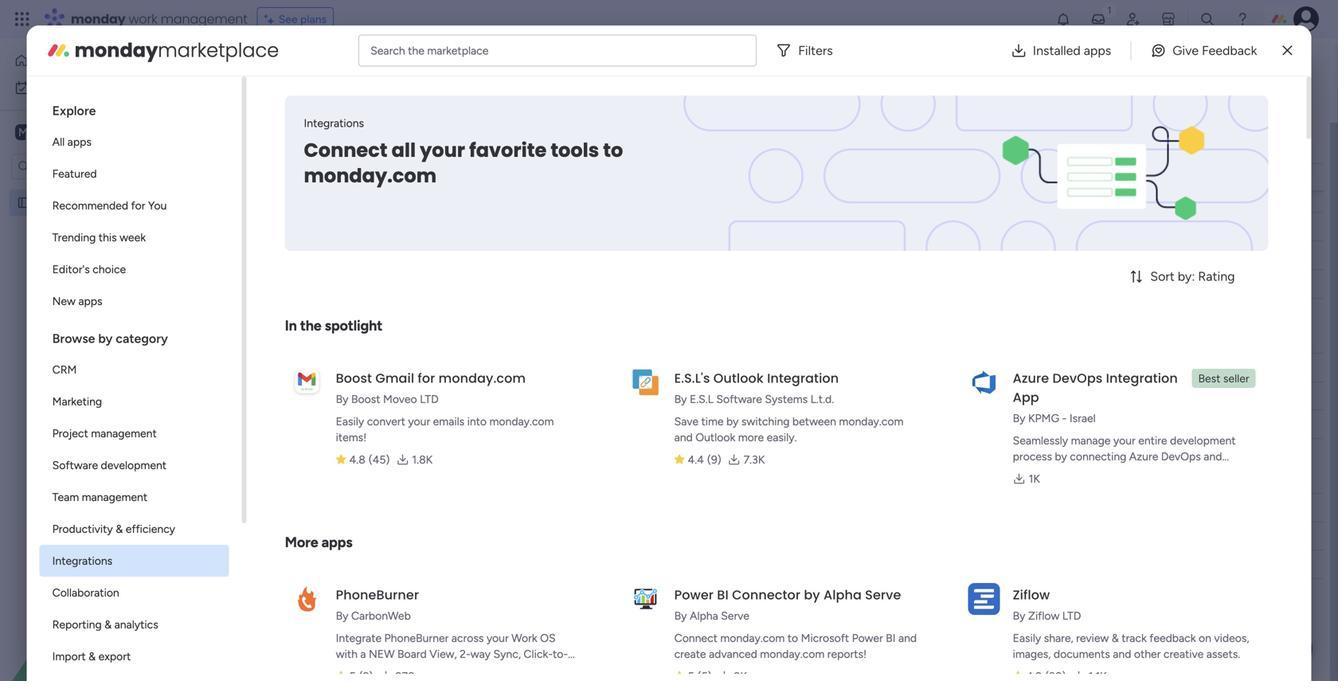 Task type: vqa. For each thing, say whether or not it's contained in the screenshot.
list box
yes



Task type: locate. For each thing, give the bounding box(es) containing it.
integrations connect all your favorite tools to monday.com
[[304, 116, 623, 189]]

phoneburner up board
[[385, 632, 449, 645]]

your inside integrations connect all your favorite tools to monday.com
[[420, 137, 465, 164]]

2 due date from the top
[[724, 361, 770, 375]]

apps down editor's choice
[[78, 294, 102, 308]]

more
[[738, 431, 764, 444]]

management inside team management option
[[82, 490, 148, 504]]

1 due date from the top
[[724, 171, 770, 184]]

with
[[336, 647, 358, 661]]

1 vertical spatial os
[[540, 632, 556, 645]]

0 vertical spatial devops
[[1053, 369, 1103, 387]]

0 vertical spatial bi
[[717, 586, 729, 604]]

entire
[[1139, 434, 1168, 447]]

0 horizontal spatial work
[[512, 632, 538, 645]]

filters
[[799, 43, 833, 58]]

monday up home link
[[71, 10, 126, 28]]

reporting
[[52, 618, 102, 632]]

by:
[[1178, 269, 1196, 284]]

main
[[487, 57, 511, 71], [37, 125, 65, 140]]

0 vertical spatial integrations
[[304, 116, 364, 130]]

1 horizontal spatial devops
[[1162, 450, 1202, 463]]

1 vertical spatial due date
[[724, 361, 770, 375]]

ziflow by ziflow ltd
[[1013, 586, 1082, 623]]

editor's choice
[[52, 263, 126, 276]]

by inside heading
[[98, 331, 113, 346]]

your right all
[[420, 137, 465, 164]]

column information image up systems
[[781, 361, 794, 374]]

0 horizontal spatial project management
[[37, 196, 142, 210]]

connect inside connect monday.com to microsoft power bi and create advanced monday.com reports!
[[675, 632, 718, 645]]

collaboration option
[[40, 577, 229, 609]]

1 vertical spatial task
[[379, 361, 401, 374]]

1 horizontal spatial project management
[[246, 52, 442, 78]]

0 vertical spatial easily
[[336, 415, 364, 428]]

and inside 'integrate phoneburner across your work os with a new board view, 2-way sync, click-to- dial, and custom automations.'
[[358, 663, 377, 677]]

monday.com inside save time by switching between monday.com and outlook more easily.
[[839, 415, 904, 428]]

1 vertical spatial integrations
[[52, 554, 112, 568]]

work up click-
[[512, 632, 538, 645]]

1 horizontal spatial integrations
[[304, 116, 364, 130]]

1 vertical spatial project
[[37, 196, 73, 210]]

0 horizontal spatial development
[[101, 459, 167, 472]]

azure
[[1013, 369, 1050, 387], [1130, 450, 1159, 463]]

/
[[1256, 57, 1260, 71]]

kpmg
[[1029, 412, 1060, 425]]

0 vertical spatial connect
[[304, 137, 388, 164]]

task down all
[[379, 171, 401, 184]]

apps right all
[[67, 135, 92, 149]]

installed apps
[[1033, 43, 1112, 58]]

monday
[[71, 10, 126, 28], [75, 37, 158, 64]]

monday.com down the process
[[1013, 466, 1078, 479]]

software development option
[[40, 449, 229, 481]]

to left microsoft
[[788, 632, 799, 645]]

os down "connecting"
[[1109, 466, 1125, 479]]

bi
[[717, 586, 729, 604], [886, 632, 896, 645]]

1 vertical spatial development
[[101, 459, 167, 472]]

management up monday marketplace
[[161, 10, 248, 28]]

monday down work
[[75, 37, 158, 64]]

search everything image
[[1200, 11, 1216, 27]]

new down editor's
[[52, 294, 76, 308]]

for right gmail
[[418, 369, 435, 387]]

1 vertical spatial software
[[52, 459, 98, 472]]

apps for installed apps
[[1084, 43, 1112, 58]]

column information image for status
[[670, 361, 683, 374]]

outlook down time
[[696, 431, 736, 444]]

1 horizontal spatial new
[[248, 99, 271, 113]]

monday.com up 'into'
[[439, 369, 526, 387]]

boost up convert
[[351, 392, 381, 406]]

export
[[99, 650, 131, 663]]

monday for monday marketplace
[[75, 37, 158, 64]]

&
[[116, 522, 123, 536], [104, 618, 112, 632], [1112, 632, 1119, 645], [89, 650, 96, 663]]

1 vertical spatial monday
[[75, 37, 158, 64]]

list box
[[40, 89, 229, 681]]

apps for more apps
[[322, 534, 353, 551]]

0 horizontal spatial devops
[[1053, 369, 1103, 387]]

add view image
[[561, 58, 568, 70]]

the
[[408, 44, 425, 57], [300, 317, 322, 334]]

& inside the productivity & efficiency option
[[116, 522, 123, 536]]

project management down featured
[[37, 196, 142, 210]]

0 vertical spatial management
[[314, 52, 442, 78]]

board
[[398, 647, 427, 661]]

1 horizontal spatial integration
[[1107, 369, 1178, 387]]

bi right microsoft
[[886, 632, 896, 645]]

0 vertical spatial due date field
[[720, 169, 774, 186]]

devops inside seamlessly manage your entire development process by connecting  azure devops and monday.com work os
[[1162, 450, 1202, 463]]

management
[[314, 52, 442, 78], [76, 196, 142, 210]]

your left entire
[[1114, 434, 1136, 447]]

mar left 9
[[734, 220, 752, 233]]

work down "connecting"
[[1081, 466, 1106, 479]]

1 vertical spatial devops
[[1162, 450, 1202, 463]]

by up items!
[[336, 392, 349, 406]]

1 vertical spatial for
[[418, 369, 435, 387]]

to-
[[553, 647, 568, 661]]

boost
[[336, 369, 372, 387], [351, 392, 381, 406]]

Search in workspace field
[[33, 157, 133, 176]]

spotlight
[[325, 317, 383, 334]]

& for efficiency
[[116, 522, 123, 536]]

bi left connector
[[717, 586, 729, 604]]

0 vertical spatial new
[[248, 99, 271, 113]]

home option
[[10, 48, 194, 73]]

2 due date field from the top
[[720, 359, 774, 377]]

management up search field at the left top
[[314, 52, 442, 78]]

software up the switching on the bottom of the page
[[717, 392, 763, 406]]

devops up israel
[[1053, 369, 1103, 387]]

os up click-
[[540, 632, 556, 645]]

0 horizontal spatial integrations
[[52, 554, 112, 568]]

by down app
[[1013, 412, 1026, 425]]

monday.com right 'into'
[[490, 415, 554, 428]]

0 horizontal spatial management
[[76, 196, 142, 210]]

monday.com up advanced
[[721, 632, 785, 645]]

task up moveo
[[379, 361, 401, 374]]

& inside the import & export option
[[89, 650, 96, 663]]

mar 8
[[734, 192, 760, 204]]

0 vertical spatial work
[[1081, 466, 1106, 479]]

1 vertical spatial alpha
[[690, 609, 719, 623]]

new inside option
[[52, 294, 76, 308]]

a
[[360, 647, 366, 661]]

1 task from the top
[[379, 171, 401, 184]]

0 horizontal spatial os
[[540, 632, 556, 645]]

1 vertical spatial management
[[91, 427, 157, 440]]

2 vertical spatial project
[[52, 427, 88, 440]]

integrate
[[336, 632, 382, 645]]

1 horizontal spatial os
[[1109, 466, 1125, 479]]

integration inside azure devops integration app
[[1107, 369, 1178, 387]]

boost left gmail
[[336, 369, 372, 387]]

seller
[[1224, 372, 1250, 385]]

1 vertical spatial easily
[[1013, 632, 1042, 645]]

productivity & efficiency option
[[40, 513, 229, 545]]

0 horizontal spatial the
[[300, 317, 322, 334]]

1 vertical spatial mar
[[734, 220, 752, 233]]

column information image right status "field"
[[670, 361, 683, 374]]

1 vertical spatial azure
[[1130, 450, 1159, 463]]

0 vertical spatial power
[[675, 586, 714, 604]]

0 vertical spatial main
[[487, 57, 511, 71]]

& left track
[[1112, 632, 1119, 645]]

by inside ziflow by ziflow ltd
[[1013, 609, 1026, 623]]

the for search
[[408, 44, 425, 57]]

due up mar 8
[[724, 171, 744, 184]]

0 vertical spatial development
[[1171, 434, 1236, 447]]

2 task from the top
[[379, 361, 401, 374]]

sync,
[[494, 647, 521, 661]]

project inside "list box"
[[37, 196, 73, 210]]

project management inside "list box"
[[37, 196, 142, 210]]

os
[[1109, 466, 1125, 479], [540, 632, 556, 645]]

apps down update feed icon
[[1084, 43, 1112, 58]]

marketplace down monday work management
[[158, 37, 279, 64]]

2 column information image from the left
[[781, 361, 794, 374]]

give feedback
[[1173, 43, 1258, 58]]

monday.com right between
[[839, 415, 904, 428]]

0 horizontal spatial serve
[[721, 609, 750, 623]]

easily for gmail
[[336, 415, 364, 428]]

1 vertical spatial new
[[52, 294, 76, 308]]

integrations up the do
[[304, 116, 364, 130]]

ltd up share,
[[1063, 609, 1082, 623]]

work inside seamlessly manage your entire development process by connecting  azure devops and monday.com work os
[[1081, 466, 1106, 479]]

invite members image
[[1126, 11, 1142, 27]]

2 vertical spatial management
[[82, 490, 148, 504]]

0 horizontal spatial ltd
[[420, 392, 439, 406]]

0 horizontal spatial azure
[[1013, 369, 1050, 387]]

1 date from the top
[[747, 171, 770, 184]]

monday for monday work management
[[71, 10, 126, 28]]

team management
[[52, 490, 148, 504]]

marketplace left table
[[427, 44, 489, 57]]

1 vertical spatial due
[[724, 361, 744, 375]]

1 horizontal spatial development
[[1171, 434, 1236, 447]]

0 vertical spatial outlook
[[714, 369, 764, 387]]

1 due from the top
[[724, 171, 744, 184]]

2 due from the top
[[724, 361, 744, 375]]

mar for mar 8
[[734, 192, 751, 204]]

integrations inside integrations connect all your favorite tools to monday.com
[[304, 116, 364, 130]]

easily inside 'easily share, review & track feedback on videos, images, documents and other creative assets.'
[[1013, 632, 1042, 645]]

0 horizontal spatial software
[[52, 459, 98, 472]]

date for 1st due date field from the bottom of the page
[[747, 361, 770, 375]]

os inside 'integrate phoneburner across your work os with a new board view, 2-way sync, click-to- dial, and custom automations.'
[[540, 632, 556, 645]]

software up team
[[52, 459, 98, 472]]

manage
[[1071, 434, 1111, 447]]

app logo image for phoneburner
[[291, 583, 323, 615]]

development inside seamlessly manage your entire development process by connecting  azure devops and monday.com work os
[[1171, 434, 1236, 447]]

feedback
[[1202, 43, 1258, 58]]

the right in
[[300, 317, 322, 334]]

notifications image
[[1056, 11, 1072, 27]]

1 column information image from the left
[[670, 361, 683, 374]]

phoneburner
[[336, 586, 419, 604], [385, 632, 449, 645]]

main inside the main table button
[[487, 57, 511, 71]]

connect inside integrations connect all your favorite tools to monday.com
[[304, 137, 388, 164]]

1 vertical spatial main
[[37, 125, 65, 140]]

app logo image for boost gmail for monday.com
[[291, 366, 323, 398]]

connect monday.com to microsoft power bi and create advanced monday.com reports!
[[675, 632, 917, 661]]

share,
[[1044, 632, 1074, 645]]

mar left 8
[[734, 192, 751, 204]]

0 vertical spatial mar
[[734, 192, 751, 204]]

by left e.s.l
[[675, 392, 687, 406]]

azure up app
[[1013, 369, 1050, 387]]

mar
[[734, 192, 751, 204], [734, 220, 752, 233]]

give feedback button
[[1138, 35, 1270, 67]]

power up reports!
[[852, 632, 884, 645]]

due date up systems
[[724, 361, 770, 375]]

integration inside e.s.l's outlook integration by e.s.l software systems l.t.d.
[[767, 369, 839, 387]]

0 horizontal spatial main
[[37, 125, 65, 140]]

1 vertical spatial work
[[512, 632, 538, 645]]

0 vertical spatial azure
[[1013, 369, 1050, 387]]

1 horizontal spatial marketplace
[[427, 44, 489, 57]]

0 vertical spatial project
[[246, 52, 310, 78]]

azure down entire
[[1130, 450, 1159, 463]]

integration up entire
[[1107, 369, 1178, 387]]

plans
[[300, 12, 327, 26]]

new left task
[[248, 99, 271, 113]]

project management inside "field"
[[246, 52, 442, 78]]

Status field
[[618, 359, 658, 377]]

ltd inside ziflow by ziflow ltd
[[1063, 609, 1082, 623]]

0 horizontal spatial bi
[[717, 586, 729, 604]]

due
[[724, 171, 744, 184], [724, 361, 744, 375]]

0 horizontal spatial power
[[675, 586, 714, 604]]

advanced
[[709, 647, 758, 661]]

0 vertical spatial project management
[[246, 52, 442, 78]]

alpha
[[824, 586, 862, 604], [690, 609, 719, 623]]

mar for mar 9
[[734, 220, 752, 233]]

date up 8
[[747, 171, 770, 184]]

1 vertical spatial phoneburner
[[385, 632, 449, 645]]

connect
[[304, 137, 388, 164], [675, 632, 718, 645]]

option
[[0, 188, 203, 192]]

to-do
[[274, 137, 319, 157]]

integration up systems
[[767, 369, 839, 387]]

devops inside azure devops integration app
[[1053, 369, 1103, 387]]

owner element
[[524, 358, 567, 377]]

software
[[717, 392, 763, 406], [52, 459, 98, 472]]

management
[[161, 10, 248, 28], [91, 427, 157, 440], [82, 490, 148, 504]]

status
[[622, 361, 654, 375]]

integrations down productivity
[[52, 554, 112, 568]]

main inside workspace selection element
[[37, 125, 65, 140]]

workspace
[[68, 125, 131, 140]]

0 horizontal spatial new
[[52, 294, 76, 308]]

Due date field
[[720, 169, 774, 186], [720, 359, 774, 377]]

by
[[336, 392, 349, 406], [675, 392, 687, 406], [1013, 412, 1026, 425], [336, 609, 349, 623], [675, 609, 687, 623], [1013, 609, 1026, 623]]

by inside e.s.l's outlook integration by e.s.l software systems l.t.d.
[[675, 392, 687, 406]]

ltd right moveo
[[420, 392, 439, 406]]

project up task
[[246, 52, 310, 78]]

& for analytics
[[104, 618, 112, 632]]

and
[[675, 431, 693, 444], [1204, 450, 1223, 463], [899, 632, 917, 645], [1113, 647, 1132, 661], [358, 663, 377, 677]]

1 vertical spatial boost
[[351, 392, 381, 406]]

devops down entire
[[1162, 450, 1202, 463]]

by up create
[[675, 609, 687, 623]]

easily up images,
[[1013, 632, 1042, 645]]

all apps option
[[40, 126, 229, 158]]

1 horizontal spatial the
[[408, 44, 425, 57]]

apps right "more"
[[322, 534, 353, 551]]

1 horizontal spatial column information image
[[781, 361, 794, 374]]

outlook up e.s.l
[[714, 369, 764, 387]]

2 date from the top
[[747, 361, 770, 375]]

1 vertical spatial the
[[300, 317, 322, 334]]

0 vertical spatial the
[[408, 44, 425, 57]]

integration
[[767, 369, 839, 387], [1107, 369, 1178, 387]]

and inside connect monday.com to microsoft power bi and create advanced monday.com reports!
[[899, 632, 917, 645]]

work
[[129, 10, 157, 28]]

recommended for you option
[[40, 190, 229, 222]]

to
[[603, 137, 623, 164], [788, 632, 799, 645]]

1 horizontal spatial alpha
[[824, 586, 862, 604]]

4.8 (45)
[[350, 453, 390, 467]]

integration for azure devops integration app
[[1107, 369, 1178, 387]]

& left analytics
[[104, 618, 112, 632]]

by up microsoft
[[804, 586, 821, 604]]

1 horizontal spatial software
[[717, 392, 763, 406]]

help image
[[1235, 11, 1251, 27]]

os inside seamlessly manage your entire development process by connecting  azure devops and monday.com work os
[[1109, 466, 1125, 479]]

1 vertical spatial management
[[76, 196, 142, 210]]

serve up reports!
[[866, 586, 902, 604]]

editor's choice option
[[40, 253, 229, 285]]

1 horizontal spatial work
[[1081, 466, 1106, 479]]

due date field up mar 8
[[720, 169, 774, 186]]

give feedback link
[[1138, 35, 1270, 67]]

management inside project management option
[[91, 427, 157, 440]]

your up sync,
[[487, 632, 509, 645]]

date up systems
[[747, 361, 770, 375]]

outlook
[[714, 369, 764, 387], [696, 431, 736, 444]]

your down moveo
[[408, 415, 430, 428]]

and inside save time by switching between monday.com and outlook more easily.
[[675, 431, 693, 444]]

management for team management
[[82, 490, 148, 504]]

0 vertical spatial date
[[747, 171, 770, 184]]

browse by category heading
[[40, 317, 229, 354]]

for inside boost gmail for monday.com by boost moveo ltd
[[418, 369, 435, 387]]

by right "browse"
[[98, 331, 113, 346]]

1 vertical spatial outlook
[[696, 431, 736, 444]]

1 integration from the left
[[767, 369, 839, 387]]

by down the seamlessly
[[1055, 450, 1068, 463]]

0 horizontal spatial alpha
[[690, 609, 719, 623]]

project management option
[[40, 418, 229, 449]]

1 horizontal spatial connect
[[675, 632, 718, 645]]

easily up items!
[[336, 415, 364, 428]]

power up create
[[675, 586, 714, 604]]

monday.com
[[304, 163, 437, 189], [439, 369, 526, 387], [490, 415, 554, 428], [839, 415, 904, 428], [1013, 466, 1078, 479], [721, 632, 785, 645], [760, 647, 825, 661]]

due date up mar 8
[[724, 171, 770, 184]]

outlook inside save time by switching between monday.com and outlook more easily.
[[696, 431, 736, 444]]

group
[[319, 614, 349, 628]]

way
[[471, 647, 491, 661]]

to right tools
[[603, 137, 623, 164]]

apps for all apps
[[67, 135, 92, 149]]

due date field up systems
[[720, 359, 774, 377]]

alpha up microsoft
[[824, 586, 862, 604]]

1 vertical spatial ltd
[[1063, 609, 1082, 623]]

0 vertical spatial alpha
[[824, 586, 862, 604]]

1 horizontal spatial easily
[[1013, 632, 1042, 645]]

0 horizontal spatial easily
[[336, 415, 364, 428]]

connect up create
[[675, 632, 718, 645]]

new
[[248, 99, 271, 113], [52, 294, 76, 308]]

for inside recommended for you option
[[131, 199, 145, 212]]

management down marketing option
[[91, 427, 157, 440]]

your inside seamlessly manage your entire development process by connecting  azure devops and monday.com work os
[[1114, 434, 1136, 447]]

custom
[[380, 663, 417, 677]]

integrations inside integrations option
[[52, 554, 112, 568]]

project down marketing
[[52, 427, 88, 440]]

project right public board image
[[37, 196, 73, 210]]

devops
[[1053, 369, 1103, 387], [1162, 450, 1202, 463]]

monday.com inside easily convert your emails into monday.com items!
[[490, 415, 554, 428]]

& inside reporting & analytics "option"
[[104, 618, 112, 632]]

this
[[99, 231, 117, 244]]

2-
[[460, 647, 471, 661]]

trending this week
[[52, 231, 146, 244]]

workspace image
[[15, 124, 31, 141]]

list box containing explore
[[40, 89, 229, 681]]

seamlessly manage your entire development process by connecting  azure devops and monday.com work os
[[1013, 434, 1236, 479]]

project management up search field at the left top
[[246, 52, 442, 78]]

0 vertical spatial boost
[[336, 369, 372, 387]]

explore heading
[[40, 89, 229, 126]]

0 horizontal spatial to
[[603, 137, 623, 164]]

management up this
[[76, 196, 142, 210]]

for left you
[[131, 199, 145, 212]]

app logo image
[[630, 366, 662, 398], [969, 366, 1001, 398], [291, 366, 323, 398], [291, 583, 323, 615], [630, 583, 662, 615], [969, 583, 1001, 615]]

seamlessly
[[1013, 434, 1069, 447]]

task for to-do
[[379, 171, 401, 184]]

(9)
[[708, 453, 722, 467]]

1 horizontal spatial power
[[852, 632, 884, 645]]

development right entire
[[1171, 434, 1236, 447]]

by up integrate
[[336, 609, 349, 623]]

gmail
[[376, 369, 414, 387]]

2 integration from the left
[[1107, 369, 1178, 387]]

on
[[1199, 632, 1212, 645]]

monday.com down the do
[[304, 163, 437, 189]]

software inside option
[[52, 459, 98, 472]]

date for first due date field
[[747, 171, 770, 184]]

1 vertical spatial project management
[[37, 196, 142, 210]]

apps inside button
[[1084, 43, 1112, 58]]

see plans button
[[257, 7, 334, 31]]

task for completed
[[379, 361, 401, 374]]

0 horizontal spatial connect
[[304, 137, 388, 164]]

main left table
[[487, 57, 511, 71]]

& left export
[[89, 650, 96, 663]]

alpha up create
[[690, 609, 719, 623]]

banner logo image
[[959, 96, 1250, 251]]

easily inside easily convert your emails into monday.com items!
[[336, 415, 364, 428]]

1 horizontal spatial management
[[314, 52, 442, 78]]

development down project management option
[[101, 459, 167, 472]]

1 vertical spatial connect
[[675, 632, 718, 645]]

-
[[1063, 412, 1067, 425]]

due for 1st due date field from the bottom of the page
[[724, 361, 744, 375]]

0 horizontal spatial column information image
[[670, 361, 683, 374]]

connect down search field at the left top
[[304, 137, 388, 164]]

new task
[[248, 99, 294, 113]]

serve down connector
[[721, 609, 750, 623]]

0 vertical spatial due date
[[724, 171, 770, 184]]

column information image
[[670, 361, 683, 374], [781, 361, 794, 374]]

power inside power bi connector by alpha serve by alpha serve
[[675, 586, 714, 604]]

easily convert your emails into monday.com items!
[[336, 415, 554, 444]]

due right e.s.l's
[[724, 361, 744, 375]]

development inside option
[[101, 459, 167, 472]]

1 horizontal spatial to
[[788, 632, 799, 645]]

1 horizontal spatial azure
[[1130, 450, 1159, 463]]

new apps option
[[40, 285, 229, 317]]

management inside "list box"
[[76, 196, 142, 210]]

by up images,
[[1013, 609, 1026, 623]]

software development
[[52, 459, 167, 472]]

0 vertical spatial due
[[724, 171, 744, 184]]

new inside button
[[248, 99, 271, 113]]

main for main workspace
[[37, 125, 65, 140]]

project management list box
[[0, 186, 203, 432]]

0 horizontal spatial integration
[[767, 369, 839, 387]]

management up productivity & efficiency
[[82, 490, 148, 504]]

0 vertical spatial task
[[379, 171, 401, 184]]

by right time
[[727, 415, 739, 428]]

easily for by
[[1013, 632, 1042, 645]]

phoneburner up "carbonweb"
[[336, 586, 419, 604]]



Task type: describe. For each thing, give the bounding box(es) containing it.
track
[[1122, 632, 1147, 645]]

monday.com down microsoft
[[760, 647, 825, 661]]

review
[[1077, 632, 1110, 645]]

category
[[116, 331, 168, 346]]

1
[[1263, 57, 1268, 71]]

(45)
[[369, 453, 390, 467]]

sort by: rating
[[1151, 269, 1236, 284]]

other
[[1135, 647, 1161, 661]]

management inside "field"
[[314, 52, 442, 78]]

gary orlando image
[[1294, 6, 1320, 32]]

monday.com inside boost gmail for monday.com by boost moveo ltd
[[439, 369, 526, 387]]

automations.
[[420, 663, 485, 677]]

l.t.d.
[[811, 392, 834, 406]]

by inside seamlessly manage your entire development process by connecting  azure devops and monday.com work os
[[1055, 450, 1068, 463]]

0 vertical spatial phoneburner
[[336, 586, 419, 604]]

efficiency
[[126, 522, 175, 536]]

import
[[52, 650, 86, 663]]

browse by category
[[52, 331, 168, 346]]

monday marketplace image
[[46, 38, 71, 63]]

team
[[52, 490, 79, 504]]

reporting & analytics option
[[40, 609, 229, 641]]

due for first due date field
[[724, 171, 744, 184]]

new
[[296, 614, 317, 628]]

column information image for due date
[[781, 361, 794, 374]]

monday work management
[[71, 10, 248, 28]]

to inside connect monday.com to microsoft power bi and create advanced monday.com reports!
[[788, 632, 799, 645]]

azure inside seamlessly manage your entire development process by connecting  azure devops and monday.com work os
[[1130, 450, 1159, 463]]

into
[[467, 415, 487, 428]]

completed
[[274, 327, 356, 347]]

all
[[392, 137, 416, 164]]

main workspace
[[37, 125, 131, 140]]

new apps
[[52, 294, 102, 308]]

do
[[300, 137, 319, 157]]

software inside e.s.l's outlook integration by e.s.l software systems l.t.d.
[[717, 392, 763, 406]]

mar 9
[[734, 220, 760, 233]]

0 vertical spatial ziflow
[[1013, 586, 1051, 604]]

project inside option
[[52, 427, 88, 440]]

add
[[273, 614, 293, 628]]

update feed image
[[1091, 11, 1107, 27]]

trending
[[52, 231, 96, 244]]

monday.com inside seamlessly manage your entire development process by connecting  azure devops and monday.com work os
[[1013, 466, 1078, 479]]

assets.
[[1207, 647, 1241, 661]]

4.4 (9)
[[688, 453, 722, 467]]

feedback
[[1150, 632, 1197, 645]]

0 vertical spatial management
[[161, 10, 248, 28]]

give
[[1173, 43, 1199, 58]]

installed apps button
[[998, 35, 1125, 67]]

across
[[452, 632, 484, 645]]

Search field
[[355, 95, 403, 117]]

integrate phoneburner across your work os with a new board view, 2-way sync, click-to- dial, and custom automations.
[[336, 632, 568, 677]]

see plans
[[279, 12, 327, 26]]

trending this week option
[[40, 222, 229, 253]]

see
[[279, 12, 298, 26]]

marketing option
[[40, 386, 229, 418]]

and inside 'easily share, review & track feedback on videos, images, documents and other creative assets.'
[[1113, 647, 1132, 661]]

management for project management
[[91, 427, 157, 440]]

select product image
[[14, 11, 30, 27]]

israel
[[1070, 412, 1096, 425]]

integrations option
[[40, 545, 229, 577]]

7.3k
[[744, 453, 765, 467]]

home link
[[10, 48, 194, 73]]

in the spotlight
[[285, 317, 383, 334]]

apps for new apps
[[78, 294, 102, 308]]

new for new apps
[[52, 294, 76, 308]]

Completed field
[[270, 327, 360, 347]]

images,
[[1013, 647, 1051, 661]]

1 vertical spatial serve
[[721, 609, 750, 623]]

integration for e.s.l's outlook integration by e.s.l software systems l.t.d.
[[767, 369, 839, 387]]

bi inside power bi connector by alpha serve by alpha serve
[[717, 586, 729, 604]]

recommended
[[52, 199, 128, 212]]

0 horizontal spatial marketplace
[[158, 37, 279, 64]]

lottie animation element
[[0, 520, 203, 681]]

explore
[[52, 103, 96, 118]]

task
[[274, 99, 294, 113]]

app logo image for power bi connector by alpha serve
[[630, 583, 662, 615]]

by kpmg - israel
[[1013, 412, 1096, 425]]

main table button
[[462, 51, 552, 77]]

m
[[18, 126, 28, 139]]

by inside power bi connector by alpha serve by alpha serve
[[675, 609, 687, 623]]

boost gmail for monday.com by boost moveo ltd
[[336, 369, 526, 406]]

& inside 'easily share, review & track feedback on videos, images, documents and other creative assets.'
[[1112, 632, 1119, 645]]

e.s.l
[[690, 392, 714, 406]]

by inside boost gmail for monday.com by boost moveo ltd
[[336, 392, 349, 406]]

power inside connect monday.com to microsoft power bi and create advanced monday.com reports!
[[852, 632, 884, 645]]

the for in
[[300, 317, 322, 334]]

due date for first due date field
[[724, 171, 770, 184]]

1 vertical spatial ziflow
[[1029, 609, 1060, 623]]

main for main table
[[487, 57, 511, 71]]

your inside easily convert your emails into monday.com items!
[[408, 415, 430, 428]]

by inside phoneburner by carbonweb
[[336, 609, 349, 623]]

monday marketplace image
[[1161, 11, 1177, 27]]

connector
[[732, 586, 801, 604]]

ltd inside boost gmail for monday.com by boost moveo ltd
[[420, 392, 439, 406]]

all apps
[[52, 135, 92, 149]]

0 vertical spatial serve
[[866, 586, 902, 604]]

e.s.l's outlook integration by e.s.l software systems l.t.d.
[[675, 369, 839, 406]]

sort by: rating button
[[1102, 264, 1269, 289]]

easily share, review & track feedback on videos, images, documents and other creative assets.
[[1013, 632, 1250, 661]]

integrations for integrations
[[52, 554, 112, 568]]

integrations for integrations connect all your favorite tools to monday.com
[[304, 116, 364, 130]]

power bi connector by alpha serve by alpha serve
[[675, 586, 902, 623]]

and inside seamlessly manage your entire development process by connecting  azure devops and monday.com work os
[[1204, 450, 1223, 463]]

click-
[[524, 647, 553, 661]]

work inside 'integrate phoneburner across your work os with a new board view, 2-way sync, click-to- dial, and custom automations.'
[[512, 632, 538, 645]]

& for export
[[89, 650, 96, 663]]

monday.com inside integrations connect all your favorite tools to monday.com
[[304, 163, 437, 189]]

in
[[285, 317, 297, 334]]

azure inside azure devops integration app
[[1013, 369, 1050, 387]]

phoneburner by carbonweb
[[336, 586, 419, 623]]

add new group
[[273, 614, 349, 628]]

To-Do field
[[270, 137, 323, 158]]

1 image
[[1103, 1, 1117, 19]]

app logo image for ziflow
[[969, 583, 1001, 615]]

import & export option
[[40, 641, 229, 673]]

outlook inside e.s.l's outlook integration by e.s.l software systems l.t.d.
[[714, 369, 764, 387]]

public board image
[[17, 195, 32, 210]]

installed
[[1033, 43, 1081, 58]]

lottie animation image
[[0, 520, 203, 681]]

choice
[[93, 263, 126, 276]]

creative
[[1164, 647, 1204, 661]]

more
[[285, 534, 318, 551]]

your inside 'integrate phoneburner across your work os with a new board view, 2-way sync, click-to- dial, and custom automations.'
[[487, 632, 509, 645]]

azure devops integration app
[[1013, 369, 1178, 406]]

1 due date field from the top
[[720, 169, 774, 186]]

crm option
[[40, 354, 229, 386]]

dial,
[[336, 663, 356, 677]]

featured
[[52, 167, 97, 180]]

app logo image for e.s.l's outlook integration
[[630, 366, 662, 398]]

tools
[[551, 137, 599, 164]]

reporting & analytics
[[52, 618, 158, 632]]

you
[[148, 199, 167, 212]]

due date for 1st due date field from the bottom of the page
[[724, 361, 770, 375]]

workspace selection element
[[15, 123, 133, 143]]

microsoft
[[801, 632, 850, 645]]

items!
[[336, 431, 367, 444]]

Project Management field
[[242, 52, 446, 79]]

new for new task
[[248, 99, 271, 113]]

videos,
[[1215, 632, 1250, 645]]

team management option
[[40, 481, 229, 513]]

by inside save time by switching between monday.com and outlook more easily.
[[727, 415, 739, 428]]

browse
[[52, 331, 95, 346]]

create
[[675, 647, 707, 661]]

e.s.l's
[[675, 369, 710, 387]]

4.8
[[350, 453, 366, 467]]

reports!
[[828, 647, 867, 661]]

featured option
[[40, 158, 229, 190]]

1k
[[1029, 472, 1041, 486]]

week
[[120, 231, 146, 244]]

carbonweb
[[351, 609, 411, 623]]

project inside "field"
[[246, 52, 310, 78]]

process
[[1013, 450, 1053, 463]]

by inside power bi connector by alpha serve by alpha serve
[[804, 586, 821, 604]]

dapulse x slim image
[[1283, 41, 1293, 60]]

to inside integrations connect all your favorite tools to monday.com
[[603, 137, 623, 164]]

phoneburner inside 'integrate phoneburner across your work os with a new board view, 2-way sync, click-to- dial, and custom automations.'
[[385, 632, 449, 645]]

home
[[35, 54, 65, 67]]

bi inside connect monday.com to microsoft power bi and create advanced monday.com reports!
[[886, 632, 896, 645]]



